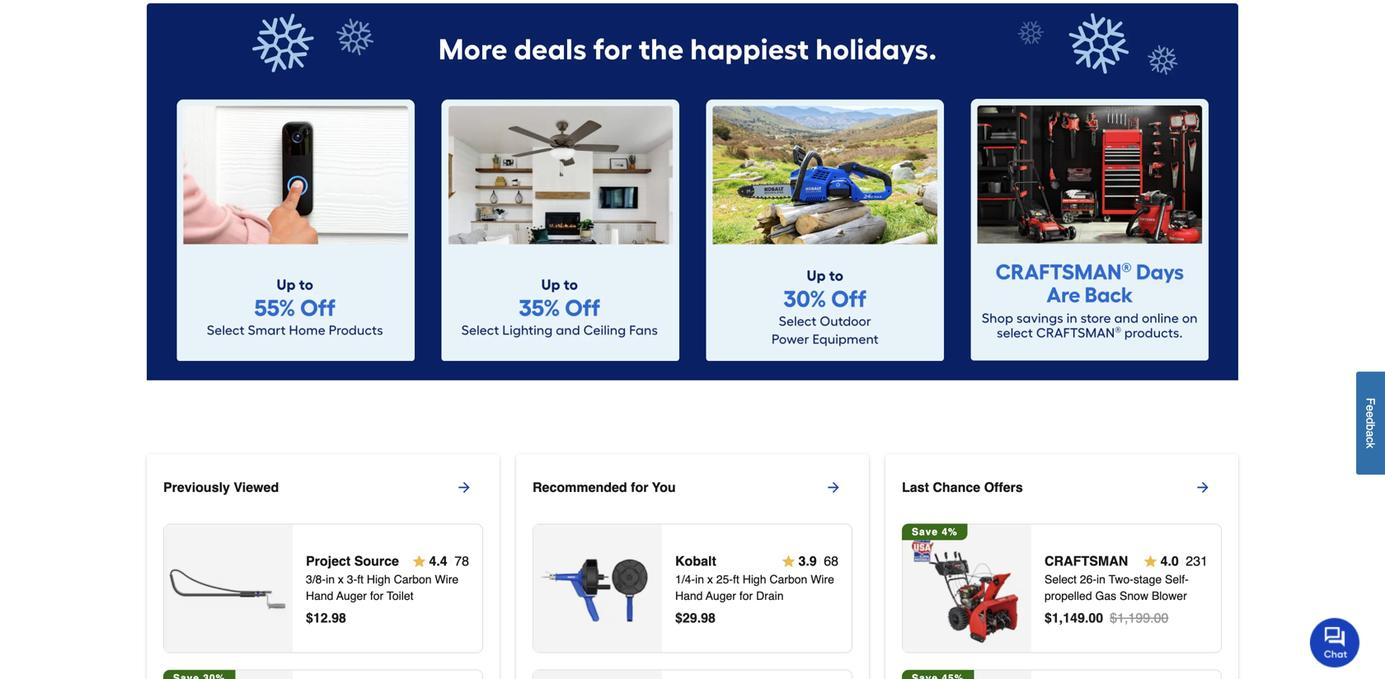 Task type: vqa. For each thing, say whether or not it's contained in the screenshot.
pickup Icon
no



Task type: locate. For each thing, give the bounding box(es) containing it.
source
[[354, 554, 399, 569]]

12
[[313, 611, 328, 626]]

wire
[[435, 573, 459, 586], [811, 573, 835, 586]]

. down kobalt
[[698, 611, 701, 626]]

in inside select 26-in two-stage self- propelled gas snow blower $ 1,149 . 00 $1,199.00
[[1097, 573, 1106, 586]]

previously viewed image
[[169, 530, 288, 648]]

68
[[824, 554, 839, 569]]

0 horizontal spatial auger
[[337, 590, 367, 603]]

auger inside 1/4-in x 25-ft high carbon wire hand auger for drain $ 29 . 98
[[706, 590, 737, 603]]

viewed
[[234, 480, 279, 495]]

2 in from the left
[[696, 573, 705, 586]]

arrow right image up 78
[[456, 480, 473, 496]]

1 horizontal spatial in
[[696, 573, 705, 586]]

0 horizontal spatial high
[[367, 573, 391, 586]]

0 horizontal spatial wire
[[435, 573, 459, 586]]

1 horizontal spatial .
[[698, 611, 701, 626]]

arrow right image for 4.4 78
[[456, 480, 473, 496]]

arrow right image inside last chance offers link
[[1195, 480, 1212, 496]]

ft down project source
[[357, 573, 364, 586]]

you
[[652, 480, 676, 495]]

2 horizontal spatial $
[[1045, 611, 1053, 626]]

1 horizontal spatial 98
[[701, 611, 716, 626]]

wire for 3.9
[[811, 573, 835, 586]]

3/8-in x 3-ft high carbon wire hand auger for toilet $ 12 . 98
[[306, 573, 459, 626]]

1 horizontal spatial auger
[[706, 590, 737, 603]]

high for kobalt
[[743, 573, 767, 586]]

carbon for 4.4
[[394, 573, 432, 586]]

2 auger from the left
[[706, 590, 737, 603]]

high up drain
[[743, 573, 767, 586]]

4.4
[[429, 554, 448, 569]]

. down project
[[328, 611, 332, 626]]

in up gas
[[1097, 573, 1106, 586]]

1 wire from the left
[[435, 573, 459, 586]]

2 horizontal spatial .
[[1086, 611, 1089, 626]]

$ inside 3/8-in x 3-ft high carbon wire hand auger for toilet $ 12 . 98
[[306, 611, 313, 626]]

k
[[1365, 443, 1378, 449]]

for
[[631, 480, 649, 495], [370, 590, 384, 603], [740, 590, 753, 603]]

wire for 4.4
[[435, 573, 459, 586]]

1 rating filled image from the left
[[413, 555, 426, 568]]

high down source
[[367, 573, 391, 586]]

$ down propelled
[[1045, 611, 1053, 626]]

1 horizontal spatial arrow right image
[[826, 480, 842, 496]]

1 horizontal spatial hand
[[676, 590, 703, 603]]

2 . from the left
[[698, 611, 701, 626]]

1,149
[[1053, 611, 1086, 626]]

98 inside 1/4-in x 25-ft high carbon wire hand auger for drain $ 29 . 98
[[701, 611, 716, 626]]

1 x from the left
[[338, 573, 344, 586]]

2 ft from the left
[[733, 573, 740, 586]]

last chance offers link
[[903, 468, 1239, 508]]

last
[[903, 480, 930, 495]]

gas
[[1096, 590, 1117, 603]]

in down project
[[326, 573, 335, 586]]

0 horizontal spatial in
[[326, 573, 335, 586]]

2 horizontal spatial for
[[740, 590, 753, 603]]

1 98 from the left
[[332, 611, 346, 626]]

wire down '4.4 78' at the bottom of page
[[435, 573, 459, 586]]

hand
[[306, 590, 334, 603], [676, 590, 703, 603]]

0 horizontal spatial $
[[306, 611, 313, 626]]

25-
[[717, 573, 733, 586]]

78
[[455, 554, 469, 569]]

3 arrow right image from the left
[[1195, 480, 1212, 496]]

2 carbon from the left
[[770, 573, 808, 586]]

0 horizontal spatial x
[[338, 573, 344, 586]]

propelled
[[1045, 590, 1093, 603]]

wire inside 1/4-in x 25-ft high carbon wire hand auger for drain $ 29 . 98
[[811, 573, 835, 586]]

in
[[326, 573, 335, 586], [696, 573, 705, 586], [1097, 573, 1106, 586]]

rating filled image
[[413, 555, 426, 568], [782, 555, 796, 568], [1145, 555, 1158, 568]]

ft for kobalt
[[733, 573, 740, 586]]

2 horizontal spatial in
[[1097, 573, 1106, 586]]

save
[[912, 527, 939, 538]]

x left the 25-
[[708, 573, 714, 586]]

in down kobalt
[[696, 573, 705, 586]]

for left drain
[[740, 590, 753, 603]]

ft
[[357, 573, 364, 586], [733, 573, 740, 586]]

3 . from the left
[[1086, 611, 1089, 626]]

2 hand from the left
[[676, 590, 703, 603]]

rating filled image for 4.0 231
[[1145, 555, 1158, 568]]

1 high from the left
[[367, 573, 391, 586]]

x left 3-
[[338, 573, 344, 586]]

2 98 from the left
[[701, 611, 716, 626]]

. down propelled
[[1086, 611, 1089, 626]]

auger down the 25-
[[706, 590, 737, 603]]

26-
[[1081, 573, 1097, 586]]

high inside 1/4-in x 25-ft high carbon wire hand auger for drain $ 29 . 98
[[743, 573, 767, 586]]

snow
[[1120, 590, 1149, 603]]

. inside 3/8-in x 3-ft high carbon wire hand auger for toilet $ 12 . 98
[[328, 611, 332, 626]]

in inside 1/4-in x 25-ft high carbon wire hand auger for drain $ 29 . 98
[[696, 573, 705, 586]]

wire down 3.9 68
[[811, 573, 835, 586]]

for for kobalt
[[740, 590, 753, 603]]

carbon inside 1/4-in x 25-ft high carbon wire hand auger for drain $ 29 . 98
[[770, 573, 808, 586]]

3 $ from the left
[[1045, 611, 1053, 626]]

2 horizontal spatial arrow right image
[[1195, 480, 1212, 496]]

x inside 1/4-in x 25-ft high carbon wire hand auger for drain $ 29 . 98
[[708, 573, 714, 586]]

3.9 68
[[799, 554, 839, 569]]

f
[[1365, 398, 1378, 405]]

auger for 29
[[706, 590, 737, 603]]

.
[[328, 611, 332, 626], [698, 611, 701, 626], [1086, 611, 1089, 626]]

more deals for the happiest holidays. image
[[147, 3, 1239, 83]]

x inside 3/8-in x 3-ft high carbon wire hand auger for toilet $ 12 . 98
[[338, 573, 344, 586]]

$
[[306, 611, 313, 626], [676, 611, 683, 626], [1045, 611, 1053, 626]]

1 horizontal spatial x
[[708, 573, 714, 586]]

self-
[[1166, 573, 1189, 586]]

project source
[[306, 554, 399, 569]]

ft inside 3/8-in x 3-ft high carbon wire hand auger for toilet $ 12 . 98
[[357, 573, 364, 586]]

2 $ from the left
[[676, 611, 683, 626]]

arrow right image up 231
[[1195, 480, 1212, 496]]

arrow right image
[[456, 480, 473, 496], [826, 480, 842, 496], [1195, 480, 1212, 496]]

for inside 1/4-in x 25-ft high carbon wire hand auger for drain $ 29 . 98
[[740, 590, 753, 603]]

0 horizontal spatial hand
[[306, 590, 334, 603]]

ft right 1/4-
[[733, 573, 740, 586]]

1 $ from the left
[[306, 611, 313, 626]]

hand down 3/8-
[[306, 590, 334, 603]]

hand down 1/4-
[[676, 590, 703, 603]]

0 horizontal spatial rating filled image
[[413, 555, 426, 568]]

for inside 3/8-in x 3-ft high carbon wire hand auger for toilet $ 12 . 98
[[370, 590, 384, 603]]

0 horizontal spatial ft
[[357, 573, 364, 586]]

$ for 12
[[306, 611, 313, 626]]

carbon up drain
[[770, 573, 808, 586]]

rating filled image up stage
[[1145, 555, 1158, 568]]

1 in from the left
[[326, 573, 335, 586]]

$ down 1/4-
[[676, 611, 683, 626]]

98 inside 3/8-in x 3-ft high carbon wire hand auger for toilet $ 12 . 98
[[332, 611, 346, 626]]

wire inside 3/8-in x 3-ft high carbon wire hand auger for toilet $ 12 . 98
[[435, 573, 459, 586]]

carbon inside 3/8-in x 3-ft high carbon wire hand auger for toilet $ 12 . 98
[[394, 573, 432, 586]]

select
[[1045, 573, 1077, 586]]

auger down 3-
[[337, 590, 367, 603]]

chance
[[933, 480, 981, 495]]

x
[[338, 573, 344, 586], [708, 573, 714, 586]]

3 rating filled image from the left
[[1145, 555, 1158, 568]]

0 horizontal spatial for
[[370, 590, 384, 603]]

2 rating filled image from the left
[[782, 555, 796, 568]]

2 x from the left
[[708, 573, 714, 586]]

hand inside 1/4-in x 25-ft high carbon wire hand auger for drain $ 29 . 98
[[676, 590, 703, 603]]

2 arrow right image from the left
[[826, 480, 842, 496]]

$ for 29
[[676, 611, 683, 626]]

in for kobalt
[[696, 573, 705, 586]]

for left you
[[631, 480, 649, 495]]

auger inside 3/8-in x 3-ft high carbon wire hand auger for toilet $ 12 . 98
[[337, 590, 367, 603]]

1 horizontal spatial $
[[676, 611, 683, 626]]

98 right the 12
[[332, 611, 346, 626]]

2 horizontal spatial rating filled image
[[1145, 555, 1158, 568]]

1 horizontal spatial rating filled image
[[782, 555, 796, 568]]

hand inside 3/8-in x 3-ft high carbon wire hand auger for toilet $ 12 . 98
[[306, 590, 334, 603]]

e up b
[[1365, 412, 1378, 418]]

1 horizontal spatial wire
[[811, 573, 835, 586]]

1 arrow right image from the left
[[456, 480, 473, 496]]

carbon up toilet
[[394, 573, 432, 586]]

e
[[1365, 405, 1378, 412], [1365, 412, 1378, 418]]

3 in from the left
[[1097, 573, 1106, 586]]

1 horizontal spatial ft
[[733, 573, 740, 586]]

select 26-in two-stage self- propelled gas snow blower $ 1,149 . 00 $1,199.00
[[1045, 573, 1189, 626]]

e up d
[[1365, 405, 1378, 412]]

ft inside 1/4-in x 25-ft high carbon wire hand auger for drain $ 29 . 98
[[733, 573, 740, 586]]

98 right 29
[[701, 611, 716, 626]]

for left toilet
[[370, 590, 384, 603]]

0 horizontal spatial arrow right image
[[456, 480, 473, 496]]

1 auger from the left
[[337, 590, 367, 603]]

00
[[1089, 611, 1104, 626]]

offers
[[985, 480, 1024, 495]]

x for project source
[[338, 573, 344, 586]]

98
[[332, 611, 346, 626], [701, 611, 716, 626]]

carbon
[[394, 573, 432, 586], [770, 573, 808, 586]]

3.9
[[799, 554, 817, 569]]

1 e from the top
[[1365, 405, 1378, 412]]

arrow right image inside previously viewed link
[[456, 480, 473, 496]]

1/4-
[[676, 573, 696, 586]]

$ down 3/8-
[[306, 611, 313, 626]]

arrow right image for 3.9 68
[[826, 480, 842, 496]]

0 horizontal spatial carbon
[[394, 573, 432, 586]]

1 horizontal spatial carbon
[[770, 573, 808, 586]]

0 horizontal spatial 98
[[332, 611, 346, 626]]

1 carbon from the left
[[394, 573, 432, 586]]

high inside 3/8-in x 3-ft high carbon wire hand auger for toilet $ 12 . 98
[[367, 573, 391, 586]]

arrow right image up 68
[[826, 480, 842, 496]]

hand for 12
[[306, 590, 334, 603]]

for for project source
[[370, 590, 384, 603]]

project
[[306, 554, 351, 569]]

1 . from the left
[[328, 611, 332, 626]]

1 ft from the left
[[357, 573, 364, 586]]

in inside 3/8-in x 3-ft high carbon wire hand auger for toilet $ 12 . 98
[[326, 573, 335, 586]]

2 high from the left
[[743, 573, 767, 586]]

f e e d b a c k button
[[1357, 372, 1386, 475]]

high
[[367, 573, 391, 586], [743, 573, 767, 586]]

98 for 29
[[701, 611, 716, 626]]

1 horizontal spatial high
[[743, 573, 767, 586]]

drain
[[757, 590, 784, 603]]

auger
[[337, 590, 367, 603], [706, 590, 737, 603]]

arrow right image inside recommended for you link
[[826, 480, 842, 496]]

rating filled image left 4.4
[[413, 555, 426, 568]]

rating filled image left 3.9
[[782, 555, 796, 568]]

1 hand from the left
[[306, 590, 334, 603]]

$ inside 1/4-in x 25-ft high carbon wire hand auger for drain $ 29 . 98
[[676, 611, 683, 626]]

2 wire from the left
[[811, 573, 835, 586]]

previously viewed
[[163, 480, 279, 495]]

. inside 1/4-in x 25-ft high carbon wire hand auger for drain $ 29 . 98
[[698, 611, 701, 626]]

0 horizontal spatial .
[[328, 611, 332, 626]]



Task type: describe. For each thing, give the bounding box(es) containing it.
4.4 78
[[429, 554, 469, 569]]

carbon for 3.9
[[770, 573, 808, 586]]

4%
[[942, 527, 958, 538]]

in for project source
[[326, 573, 335, 586]]

rating filled image for 4.4 78
[[413, 555, 426, 568]]

previously viewed link
[[163, 468, 500, 508]]

rating filled image for 3.9 68
[[782, 555, 796, 568]]

ft for project source
[[357, 573, 364, 586]]

a
[[1365, 431, 1378, 437]]

toilet
[[387, 590, 414, 603]]

up to 30 percent off select outdoor power equipment. image
[[706, 99, 945, 361]]

3-
[[347, 573, 357, 586]]

2 e from the top
[[1365, 412, 1378, 418]]

up to 35 percent off select lighting and ceiling fans. image
[[441, 99, 680, 361]]

craftsman
[[1045, 554, 1129, 569]]

b
[[1365, 424, 1378, 431]]

recommended for you image
[[539, 530, 657, 648]]

4.0 231
[[1161, 554, 1209, 569]]

chat invite button image
[[1311, 618, 1361, 668]]

x for kobalt
[[708, 573, 714, 586]]

. for 12
[[328, 611, 332, 626]]

3/8-
[[306, 573, 326, 586]]

recommended for you link
[[533, 468, 870, 508]]

. inside select 26-in two-stage self- propelled gas snow blower $ 1,149 . 00 $1,199.00
[[1086, 611, 1089, 626]]

craftsman days are back. shop savings in store and online on select craftsman products. image
[[971, 99, 1209, 361]]

stage
[[1134, 573, 1163, 586]]

up to 55 percent off select smart home products. image
[[177, 99, 415, 361]]

recommended for you
[[533, 480, 676, 495]]

4.0
[[1161, 554, 1180, 569]]

two-
[[1109, 573, 1134, 586]]

$1,199.00
[[1111, 611, 1169, 626]]

231
[[1187, 554, 1209, 569]]

hand for 29
[[676, 590, 703, 603]]

high for project source
[[367, 573, 391, 586]]

f e e d b a c k
[[1365, 398, 1378, 449]]

$ inside select 26-in two-stage self- propelled gas snow blower $ 1,149 . 00 $1,199.00
[[1045, 611, 1053, 626]]

previously
[[163, 480, 230, 495]]

blower
[[1152, 590, 1188, 603]]

save 4%
[[912, 527, 958, 538]]

c
[[1365, 437, 1378, 443]]

recommended
[[533, 480, 628, 495]]

. for 29
[[698, 611, 701, 626]]

last chance offers
[[903, 480, 1024, 495]]

d
[[1365, 418, 1378, 424]]

auger for 12
[[337, 590, 367, 603]]

1 horizontal spatial for
[[631, 480, 649, 495]]

98 for 12
[[332, 611, 346, 626]]

arrow right image for 4.0 231
[[1195, 480, 1212, 496]]

last chance offers image
[[909, 530, 1027, 648]]

29
[[683, 611, 698, 626]]

1/4-in x 25-ft high carbon wire hand auger for drain $ 29 . 98
[[676, 573, 835, 626]]

kobalt
[[676, 554, 717, 569]]



